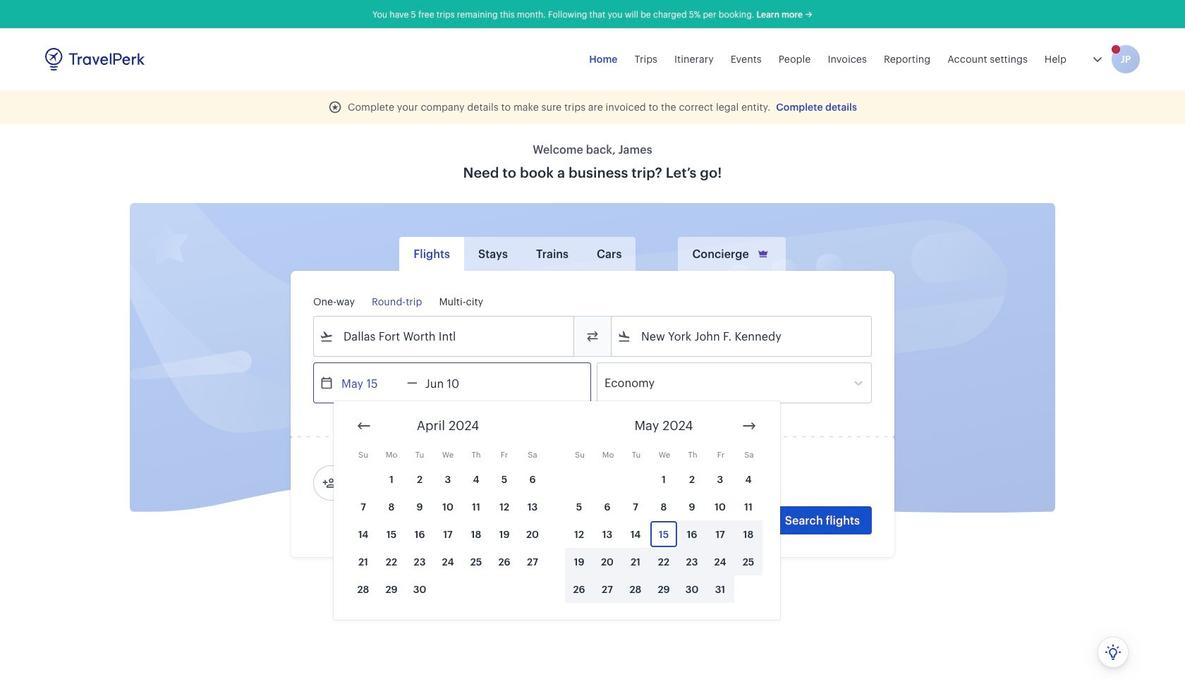 Task type: locate. For each thing, give the bounding box(es) containing it.
To search field
[[632, 325, 853, 348]]

move backward to switch to the previous month. image
[[356, 418, 373, 435]]

From search field
[[334, 325, 556, 348]]

calendar application
[[334, 402, 1186, 631]]



Task type: describe. For each thing, give the bounding box(es) containing it.
Add first traveler search field
[[337, 472, 484, 495]]

Depart text field
[[334, 364, 407, 403]]

Return text field
[[418, 364, 491, 403]]

move forward to switch to the next month. image
[[741, 418, 758, 435]]



